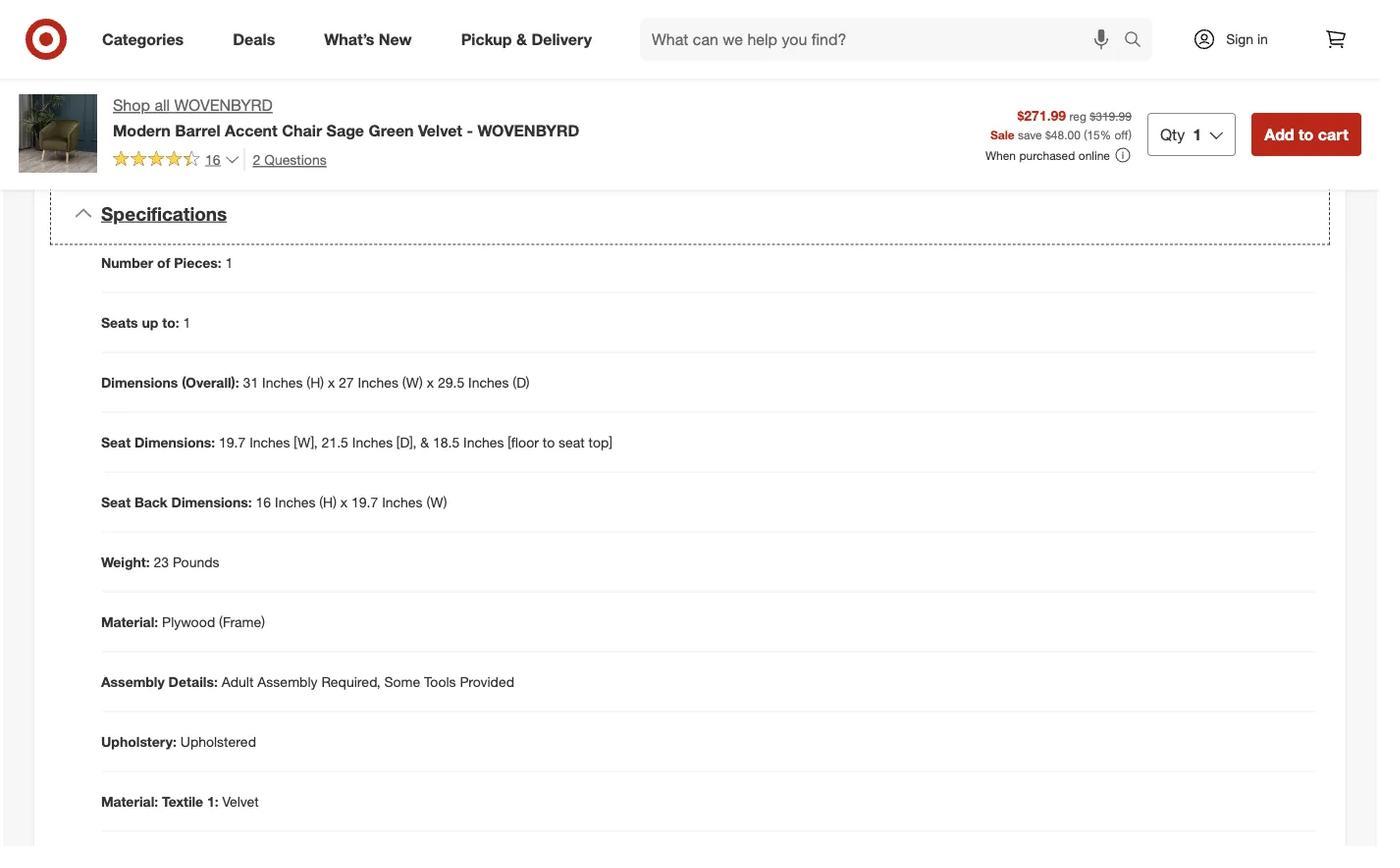 Task type: locate. For each thing, give the bounding box(es) containing it.
seat
[[101, 434, 131, 451], [101, 494, 131, 511]]

upholstery: upholstered
[[101, 733, 256, 750]]

stands on its own in any space or shines as a pair
[[121, 37, 428, 54]]

wovenbyrd up with
[[174, 96, 273, 115]]

(h) down 21.5 at the left of page
[[319, 494, 337, 511]]

1 right to:
[[183, 314, 191, 331]]

to:
[[162, 314, 179, 331]]

what's new link
[[308, 18, 437, 61]]

1 horizontal spatial assembly
[[258, 673, 318, 690]]

&
[[516, 30, 527, 49], [421, 434, 429, 451]]

1 vertical spatial (h)
[[319, 494, 337, 511]]

all
[[155, 96, 170, 115]]

damp
[[231, 120, 267, 137]]

1 horizontal spatial to
[[1299, 125, 1314, 144]]

& right [d],
[[421, 434, 429, 451]]

when purchased online
[[986, 148, 1110, 162]]

wovenbyrd right -
[[478, 121, 580, 140]]

questions
[[264, 151, 327, 168]]

2 seat from the top
[[101, 494, 131, 511]]

seat left back
[[101, 494, 131, 511]]

0 vertical spatial a
[[393, 37, 401, 54]]

qty 1
[[1161, 125, 1202, 144]]

material: for material: textile 1: velvet
[[101, 793, 158, 810]]

as
[[375, 37, 390, 54], [305, 120, 319, 137]]

x left 29.5
[[427, 374, 434, 391]]

in left any
[[234, 37, 245, 54]]

seat back dimensions: 16 inches (h) x 19.7 inches (w)
[[101, 494, 447, 511]]

0 horizontal spatial 16
[[205, 150, 221, 168]]

shop all wovenbyrd modern barrel accent chair sage green velvet - wovenbyrd
[[113, 96, 580, 140]]

0 horizontal spatial wovenbyrd
[[174, 96, 273, 115]]

as right cloth
[[305, 120, 319, 137]]

dimensions:
[[134, 434, 215, 451], [171, 494, 252, 511]]

2 horizontal spatial 1
[[1193, 125, 1202, 144]]

0 vertical spatial seat
[[101, 434, 131, 451]]

assembly up "upholstery:"
[[101, 673, 165, 690]]

assembly right adult
[[258, 673, 318, 690]]

0 vertical spatial 1
[[1193, 125, 1202, 144]]

pair
[[405, 37, 428, 54]]

assembly
[[101, 673, 165, 690], [258, 673, 318, 690]]

in
[[1258, 30, 1268, 48], [234, 37, 245, 54], [158, 65, 169, 82], [196, 92, 206, 109]]

1 vertical spatial to
[[543, 434, 555, 451]]

(w) down 18.5
[[427, 494, 447, 511]]

modern
[[113, 121, 171, 140]]

wovenbyrd
[[174, 96, 273, 115], [478, 121, 580, 140]]

velvet
[[418, 121, 462, 140], [222, 793, 259, 810]]

1 vertical spatial or
[[341, 65, 353, 82]]

1 material: from the top
[[101, 613, 158, 631]]

dimensions: up back
[[134, 434, 215, 451]]

a right with
[[220, 120, 227, 137]]

inches down [d],
[[382, 494, 423, 511]]

0 vertical spatial velvet
[[418, 121, 462, 140]]

0 vertical spatial or
[[316, 37, 328, 54]]

0 horizontal spatial as
[[305, 120, 319, 137]]

spot
[[121, 120, 150, 137]]

1 horizontal spatial 19.7
[[352, 494, 378, 511]]

top]
[[589, 434, 612, 451]]

& right pickup
[[516, 30, 527, 49]]

seat for seat dimensions: 19.7 inches [w], 21.5 inches [d], & 18.5 inches [floor to seat top]
[[101, 434, 131, 451]]

as up entrway
[[375, 37, 390, 54]]

deals link
[[216, 18, 300, 61]]

(
[[1084, 127, 1087, 142]]

0 vertical spatial to
[[1299, 125, 1314, 144]]

to inside add to cart button
[[1299, 125, 1314, 144]]

-
[[467, 121, 473, 140]]

required,
[[321, 673, 381, 690]]

in right sign
[[1258, 30, 1268, 48]]

accent
[[225, 121, 278, 140]]

1 vertical spatial material:
[[101, 793, 158, 810]]

1 horizontal spatial or
[[341, 65, 353, 82]]

living
[[203, 65, 235, 82]]

1 vertical spatial seat
[[101, 494, 131, 511]]

a left pair
[[393, 37, 401, 54]]

1 vertical spatial as
[[305, 120, 319, 137]]

or
[[316, 37, 328, 54], [341, 65, 353, 82]]

19.7 down 31
[[219, 434, 246, 451]]

in left leg
[[196, 92, 206, 109]]

1 horizontal spatial velvet
[[418, 121, 462, 140]]

1 horizontal spatial 1
[[225, 254, 233, 271]]

0 vertical spatial dimensions:
[[134, 434, 215, 451]]

your
[[173, 65, 199, 82]]

velvet right 1:
[[222, 793, 259, 810]]

0 vertical spatial material:
[[101, 613, 158, 631]]

0 horizontal spatial x
[[328, 374, 335, 391]]

0 horizontal spatial 1
[[183, 314, 191, 331]]

1 seat from the top
[[101, 434, 131, 451]]

1 vertical spatial (w)
[[427, 494, 447, 511]]

seats up to: 1
[[101, 314, 191, 331]]

2 vertical spatial 1
[[183, 314, 191, 331]]

1
[[1193, 125, 1202, 144], [225, 254, 233, 271], [183, 314, 191, 331]]

1 assembly from the left
[[101, 673, 165, 690]]

0 vertical spatial 19.7
[[219, 434, 246, 451]]

material:
[[101, 613, 158, 631], [101, 793, 158, 810]]

$
[[1046, 127, 1051, 142]]

material: left plywood at left bottom
[[101, 613, 158, 631]]

any
[[249, 37, 271, 54]]

19.7 down seat dimensions: 19.7 inches [w], 21.5 inches [d], & 18.5 inches [floor to seat top]
[[352, 494, 378, 511]]

16 link
[[113, 148, 240, 172]]

or right "space"
[[316, 37, 328, 54]]

1 horizontal spatial &
[[516, 30, 527, 49]]

seat dimensions: 19.7 inches [w], 21.5 inches [d], & 18.5 inches [floor to seat top]
[[101, 434, 612, 451]]

1 vertical spatial &
[[421, 434, 429, 451]]

1 right pieces:
[[225, 254, 233, 271]]

(overall):
[[182, 374, 239, 391]]

x left 27
[[328, 374, 335, 391]]

shines
[[332, 37, 372, 54]]

2 questions
[[253, 151, 327, 168]]

to left seat
[[543, 434, 555, 451]]

1 vertical spatial 16
[[256, 494, 271, 511]]

a
[[393, 37, 401, 54], [220, 120, 227, 137]]

pounds
[[173, 553, 219, 571]]

weight:
[[101, 553, 150, 571]]

(w)
[[402, 374, 423, 391], [427, 494, 447, 511]]

& inside pickup & delivery link
[[516, 30, 527, 49]]

What can we help you find? suggestions appear below search field
[[640, 18, 1129, 61]]

what's new
[[324, 30, 412, 49]]

online
[[1079, 148, 1110, 162]]

(w) left 29.5
[[402, 374, 423, 391]]

dimensions: right back
[[171, 494, 252, 511]]

tools
[[424, 673, 456, 690]]

enjoy
[[121, 65, 154, 82]]

inches left [d],
[[352, 434, 393, 451]]

2 horizontal spatial x
[[427, 374, 434, 391]]

inches down [w],
[[275, 494, 316, 511]]

delivery
[[532, 30, 592, 49]]

what's
[[324, 30, 375, 49]]

1 vertical spatial 1
[[225, 254, 233, 271]]

or down shines
[[341, 65, 353, 82]]

1 vertical spatial dimensions:
[[171, 494, 252, 511]]

dimensions (overall): 31 inches (h) x 27 inches (w) x 29.5 inches (d)
[[101, 374, 530, 391]]

$271.99
[[1018, 106, 1066, 124]]

1 horizontal spatial as
[[375, 37, 390, 54]]

add
[[1265, 125, 1295, 144]]

(h) left 27
[[307, 374, 324, 391]]

0 horizontal spatial or
[[316, 37, 328, 54]]

pieces:
[[174, 254, 222, 271]]

x down 21.5 at the left of page
[[341, 494, 348, 511]]

1 for seats up to: 1
[[183, 314, 191, 331]]

to right add
[[1299, 125, 1314, 144]]

inches left [w],
[[250, 434, 290, 451]]

1 vertical spatial a
[[220, 120, 227, 137]]

2 material: from the top
[[101, 793, 158, 810]]

textile
[[162, 793, 203, 810]]

spot clean with a damp cloth as needed
[[121, 120, 370, 137]]

seat down dimensions
[[101, 434, 131, 451]]

sign in
[[1227, 30, 1268, 48]]

details:
[[168, 673, 218, 690]]

0 horizontal spatial assembly
[[101, 673, 165, 690]]

inches right 18.5
[[464, 434, 504, 451]]

0 horizontal spatial velvet
[[222, 793, 259, 810]]

velvet left -
[[418, 121, 462, 140]]

1 vertical spatial wovenbyrd
[[478, 121, 580, 140]]

plywood
[[162, 613, 215, 631]]

in left your
[[158, 65, 169, 82]]

1 right qty
[[1193, 125, 1202, 144]]

velvet inside shop all wovenbyrd modern barrel accent chair sage green velvet - wovenbyrd
[[418, 121, 462, 140]]

upholstery:
[[101, 733, 177, 750]]

1 horizontal spatial 16
[[256, 494, 271, 511]]

seat for seat back dimensions: 16 inches (h) x 19.7 inches (w)
[[101, 494, 131, 511]]

0 vertical spatial (w)
[[402, 374, 423, 391]]

0 vertical spatial &
[[516, 30, 527, 49]]

back
[[134, 494, 168, 511]]

material: left textile
[[101, 793, 158, 810]]

pickup & delivery link
[[444, 18, 617, 61]]

material: plywood (frame)
[[101, 613, 265, 631]]



Task type: vqa. For each thing, say whether or not it's contained in the screenshot.


Task type: describe. For each thing, give the bounding box(es) containing it.
1 horizontal spatial (w)
[[427, 494, 447, 511]]

number
[[101, 254, 153, 271]]

29.5
[[438, 374, 465, 391]]

0 horizontal spatial &
[[421, 434, 429, 451]]

0 vertical spatial as
[[375, 37, 390, 54]]

off
[[1115, 127, 1129, 142]]

its
[[187, 37, 201, 54]]

1 vertical spatial velvet
[[222, 793, 259, 810]]

sign in link
[[1176, 18, 1299, 61]]

0 horizontal spatial 19.7
[[219, 434, 246, 451]]

seats
[[101, 314, 138, 331]]

$271.99 reg $319.99 sale save $ 48.00 ( 15 % off )
[[991, 106, 1132, 142]]

easy screw-in leg assembly
[[121, 92, 291, 109]]

barrel
[[175, 121, 221, 140]]

enjoy in your living room, bedroom, or entrway
[[121, 65, 406, 82]]

some
[[384, 673, 420, 690]]

bedroom,
[[278, 65, 337, 82]]

in inside "link"
[[1258, 30, 1268, 48]]

[floor
[[508, 434, 539, 451]]

add to cart
[[1265, 125, 1349, 144]]

clean
[[154, 120, 187, 137]]

image of modern barrel accent chair sage green velvet - wovenbyrd image
[[19, 94, 97, 173]]

48.00
[[1051, 127, 1081, 142]]

2
[[253, 151, 261, 168]]

number of pieces: 1
[[101, 254, 233, 271]]

[d],
[[397, 434, 417, 451]]

own
[[205, 37, 231, 54]]

reg
[[1070, 108, 1087, 123]]

inches right 27
[[358, 374, 399, 391]]

purchased
[[1020, 148, 1076, 162]]

31
[[243, 374, 258, 391]]

add to cart button
[[1252, 113, 1362, 156]]

0 vertical spatial (h)
[[307, 374, 324, 391]]

1 horizontal spatial wovenbyrd
[[478, 121, 580, 140]]

leg
[[210, 92, 229, 109]]

specifications button
[[50, 183, 1330, 245]]

1 horizontal spatial x
[[341, 494, 348, 511]]

categories link
[[85, 18, 208, 61]]

1 horizontal spatial a
[[393, 37, 401, 54]]

0 vertical spatial wovenbyrd
[[174, 96, 273, 115]]

pickup & delivery
[[461, 30, 592, 49]]

)
[[1129, 127, 1132, 142]]

deals
[[233, 30, 275, 49]]

0 horizontal spatial to
[[543, 434, 555, 451]]

1:
[[207, 793, 219, 810]]

provided
[[460, 673, 515, 690]]

0 horizontal spatial (w)
[[402, 374, 423, 391]]

search
[[1115, 31, 1163, 51]]

easy
[[121, 92, 150, 109]]

2 questions link
[[244, 148, 327, 171]]

on
[[167, 37, 183, 54]]

categories
[[102, 30, 184, 49]]

room,
[[239, 65, 274, 82]]

up
[[142, 314, 158, 331]]

qty
[[1161, 125, 1185, 144]]

upholstered
[[180, 733, 256, 750]]

green
[[369, 121, 414, 140]]

new
[[379, 30, 412, 49]]

seat
[[559, 434, 585, 451]]

sage
[[327, 121, 364, 140]]

1 vertical spatial 19.7
[[352, 494, 378, 511]]

stands
[[121, 37, 164, 54]]

with
[[191, 120, 216, 137]]

(frame)
[[219, 613, 265, 631]]

$319.99
[[1090, 108, 1132, 123]]

weight: 23 pounds
[[101, 553, 219, 571]]

1 for number of pieces: 1
[[225, 254, 233, 271]]

adult
[[222, 673, 254, 690]]

15
[[1087, 127, 1100, 142]]

pickup
[[461, 30, 512, 49]]

of
[[157, 254, 170, 271]]

%
[[1100, 127, 1112, 142]]

material: for material: plywood (frame)
[[101, 613, 158, 631]]

inches right 31
[[262, 374, 303, 391]]

cloth
[[271, 120, 301, 137]]

[w],
[[294, 434, 318, 451]]

dimensions
[[101, 374, 178, 391]]

cart
[[1318, 125, 1349, 144]]

when
[[986, 148, 1016, 162]]

material: textile 1: velvet
[[101, 793, 259, 810]]

2 assembly from the left
[[258, 673, 318, 690]]

assembly details: adult assembly required, some tools provided
[[101, 673, 515, 690]]

save
[[1018, 127, 1042, 142]]

inches left (d) on the left top
[[468, 374, 509, 391]]

(d)
[[513, 374, 530, 391]]

sign
[[1227, 30, 1254, 48]]

needed
[[323, 120, 370, 137]]

0 vertical spatial 16
[[205, 150, 221, 168]]

0 horizontal spatial a
[[220, 120, 227, 137]]

shop
[[113, 96, 150, 115]]

23
[[154, 553, 169, 571]]



